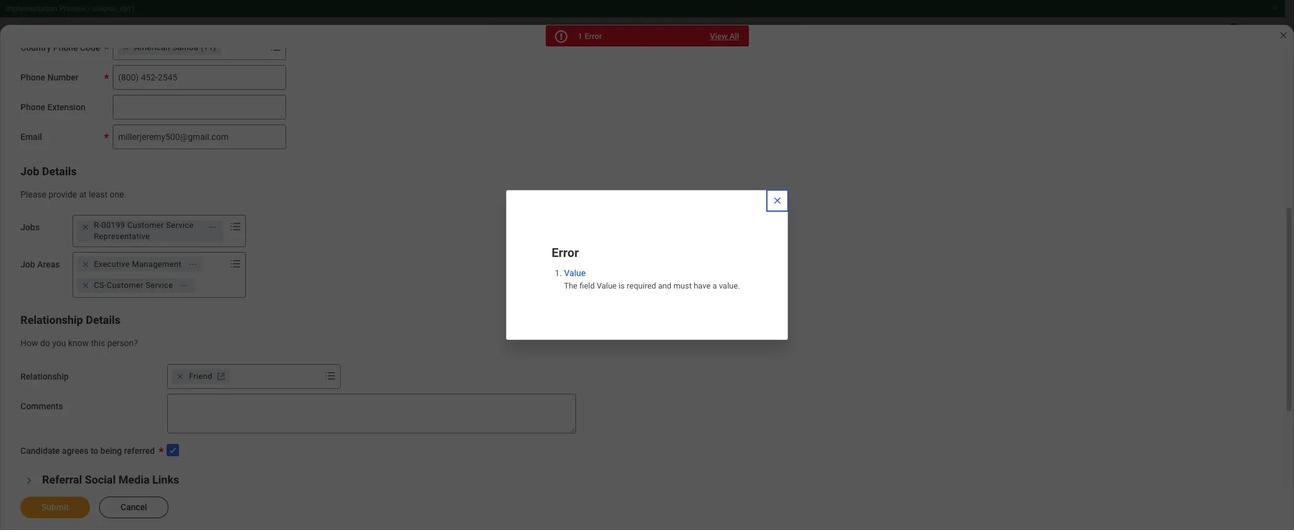 Task type: vqa. For each thing, say whether or not it's contained in the screenshot.
justify "Image"
no



Task type: locate. For each thing, give the bounding box(es) containing it.
jobs
[[52, 79, 79, 94], [88, 155, 109, 167], [20, 223, 40, 233]]

referred
[[124, 446, 155, 456]]

my referral activity
[[223, 96, 333, 111]]

1 vertical spatial related actions image
[[180, 281, 189, 290]]

prompts image
[[228, 220, 243, 234], [323, 369, 338, 384]]

my applications link
[[10, 206, 188, 235]]

prompts image for job areas
[[228, 220, 243, 234]]

0 vertical spatial details
[[42, 165, 77, 178]]

job up notifications large icon on the top left of page
[[20, 165, 39, 178]]

my up days
[[223, 96, 240, 111]]

referrals inside my referrals "tab list"
[[249, 246, 281, 256]]

cs-customer service element
[[94, 280, 173, 291]]

row
[[236, 336, 1247, 360], [236, 360, 1247, 391], [236, 391, 1247, 421], [236, 451, 1247, 482], [236, 482, 1247, 512]]

1 vertical spatial x small image
[[79, 280, 91, 292]]

prompts image
[[268, 39, 283, 54], [228, 257, 243, 272]]

0 vertical spatial error
[[585, 32, 602, 41]]

details up provide
[[42, 165, 77, 178]]

00199
[[101, 221, 125, 230]]

service down management at the left
[[146, 281, 173, 290]]

links
[[152, 473, 179, 486]]

0 horizontal spatial x small image
[[79, 221, 91, 234]]

related actions image inside r-00199 customer service representative, press delete to clear value. option
[[208, 223, 217, 232]]

x small image for cs-customer service
[[79, 280, 91, 292]]

jobs up extension
[[52, 79, 79, 94]]

a
[[713, 281, 717, 290]]

friend, press delete to clear value, ctrl + enter opens in new window. option
[[172, 369, 230, 384]]

phone down country
[[20, 72, 45, 82]]

0 vertical spatial customer
[[127, 221, 164, 230]]

x small image
[[79, 259, 91, 271], [79, 280, 91, 292]]

0 horizontal spatial error
[[552, 245, 579, 260]]

main content containing jobs hub
[[0, 57, 1294, 530]]

service up related actions icon
[[166, 221, 194, 230]]

2 horizontal spatial x small image
[[174, 371, 187, 383]]

notifications element
[[1174, 24, 1208, 51]]

customer down executive management element
[[107, 281, 143, 290]]

dialog
[[0, 0, 1294, 530]]

x small image inside american samoa (+1), press delete to clear value. option
[[119, 41, 132, 54]]

email
[[20, 132, 42, 142]]

days
[[223, 139, 242, 149]]

implementation preview -   adeptai_dpt1 banner
[[0, 0, 1285, 57]]

job
[[20, 165, 39, 178], [68, 185, 85, 196], [20, 260, 35, 270]]

0 vertical spatial x small image
[[79, 259, 91, 271]]

1 vertical spatial x small image
[[79, 221, 91, 234]]

value left the is
[[597, 281, 617, 290]]

2 vertical spatial x small image
[[174, 371, 187, 383]]

prompts image up my referral activity
[[268, 39, 283, 54]]

1 horizontal spatial details
[[86, 314, 120, 327]]

1 vertical spatial phone
[[20, 72, 45, 82]]

main content
[[0, 57, 1294, 530]]

0 vertical spatial related actions image
[[208, 223, 217, 232]]

1 horizontal spatial prompts image
[[323, 369, 338, 384]]

value up the the
[[564, 268, 586, 278]]

service
[[166, 221, 194, 230], [146, 281, 173, 290]]

referrals for my referrals link
[[68, 244, 109, 256]]

2 vertical spatial phone
[[20, 102, 45, 112]]

1 x small image from the top
[[79, 259, 91, 271]]

referral down agrees
[[42, 473, 82, 486]]

1 vertical spatial error
[[552, 245, 579, 260]]

social
[[85, 473, 116, 486]]

Phone Extension text field
[[113, 94, 286, 119]]

1 row from the top
[[236, 336, 1247, 360]]

0 horizontal spatial value
[[564, 268, 586, 278]]

my
[[223, 96, 240, 111], [52, 185, 66, 196], [52, 214, 66, 226], [52, 244, 66, 256], [236, 246, 247, 256]]

my job alerts
[[52, 185, 114, 196]]

jobs down please
[[20, 223, 40, 233]]

0 horizontal spatial jobs
[[20, 223, 40, 233]]

relationship
[[20, 314, 83, 327], [20, 372, 69, 382]]

Comments text field
[[167, 394, 576, 434]]

customer
[[127, 221, 164, 230], [107, 281, 143, 290]]

please
[[20, 189, 46, 199]]

since
[[244, 139, 266, 149]]

related actions image
[[208, 223, 217, 232], [180, 281, 189, 290]]

jobs for jobs hub
[[52, 79, 79, 94]]

jobs hub element
[[52, 78, 153, 95]]

referrals up effective date
[[249, 246, 281, 256]]

x small image left american
[[119, 41, 132, 54]]

navigation pane region
[[0, 57, 198, 530]]

profile logan mcneil element
[[1243, 24, 1278, 51]]

relationship for relationship
[[20, 372, 69, 382]]

0 vertical spatial relationship
[[20, 314, 83, 327]]

1 relationship from the top
[[20, 314, 83, 327]]

1 horizontal spatial prompts image
[[268, 39, 283, 54]]

error right 1
[[585, 32, 602, 41]]

referrals
[[68, 244, 109, 256], [249, 246, 281, 256]]

value
[[564, 268, 586, 278], [597, 281, 617, 290]]

x small image
[[119, 41, 132, 54], [79, 221, 91, 234], [174, 371, 187, 383]]

1 vertical spatial service
[[146, 281, 173, 290]]

relationship up comments
[[20, 372, 69, 382]]

relationship inside group
[[20, 314, 83, 327]]

0 horizontal spatial related actions image
[[180, 281, 189, 290]]

effective date
[[236, 293, 290, 303]]

tab
[[376, 238, 441, 267]]

browse jobs
[[52, 155, 109, 167]]

related actions image inside cs-customer service, press delete to clear value. option
[[180, 281, 189, 290]]

(+1)
[[201, 42, 216, 52]]

details up this
[[86, 314, 120, 327]]

referrals inside my referrals link
[[68, 244, 109, 256]]

customer up the representative
[[127, 221, 164, 230]]

close errors and alerts image
[[772, 196, 782, 205]]

my referrals for my referrals "tab list"
[[236, 246, 281, 256]]

relationship for relationship details
[[20, 314, 83, 327]]

2 x small image from the top
[[79, 280, 91, 292]]

this
[[91, 338, 105, 348]]

how do you know this person?
[[20, 338, 138, 348]]

at
[[79, 189, 87, 199]]

prompts image up effective
[[228, 257, 243, 272]]

provide
[[49, 189, 77, 199]]

details inside relationship details group
[[86, 314, 120, 327]]

x small image left 'cs-'
[[79, 280, 91, 292]]

referral left application
[[242, 432, 267, 440]]

executive management element
[[94, 259, 181, 270]]

0 vertical spatial value
[[564, 268, 586, 278]]

relationship details
[[20, 314, 120, 327]]

1 vertical spatial prompts image
[[228, 257, 243, 272]]

x small image left executive on the left of page
[[79, 259, 91, 271]]

error
[[585, 32, 602, 41], [552, 245, 579, 260]]

phone left the 'code'
[[53, 42, 78, 52]]

phone up heatmap image in the top of the page
[[20, 102, 45, 112]]

document star image
[[22, 213, 37, 228]]

cs-
[[94, 281, 107, 290]]

phone number
[[20, 72, 79, 82]]

phone for phone number
[[20, 72, 45, 82]]

browse jobs link
[[10, 146, 188, 176]]

x small image inside cs-customer service, press delete to clear value. option
[[79, 280, 91, 292]]

1 vertical spatial prompts image
[[323, 369, 338, 384]]

0 vertical spatial jobs
[[52, 79, 79, 94]]

error up value link on the left
[[552, 245, 579, 260]]

0 vertical spatial prompts image
[[228, 220, 243, 234]]

job for job areas
[[20, 260, 35, 270]]

1 vertical spatial relationship
[[20, 372, 69, 382]]

x small image for executive management
[[79, 259, 91, 271]]

1 horizontal spatial related actions image
[[208, 223, 217, 232]]

relationship up do at the bottom of the page
[[20, 314, 83, 327]]

job details
[[20, 165, 77, 178]]

all
[[730, 32, 739, 41]]

my referrals
[[52, 244, 109, 256], [236, 246, 281, 256]]

1 horizontal spatial x small image
[[119, 41, 132, 54]]

1 vertical spatial value
[[597, 281, 617, 290]]

0 horizontal spatial details
[[42, 165, 77, 178]]

2 row from the top
[[236, 360, 1247, 391]]

code
[[80, 42, 100, 52]]

r-00199 customer service representative
[[94, 221, 194, 241]]

1 horizontal spatial error
[[585, 32, 602, 41]]

cs-customer service
[[94, 281, 173, 290]]

my down job details
[[52, 185, 66, 196]]

1 horizontal spatial referrals
[[249, 246, 281, 256]]

american samoa (+1)
[[134, 42, 216, 52]]

referral
[[243, 96, 288, 111], [287, 139, 317, 149], [242, 432, 267, 440], [42, 473, 82, 486]]

heatmap image
[[22, 124, 37, 139]]

referral inside dialog
[[42, 473, 82, 486]]

samoa
[[172, 42, 199, 52]]

1 vertical spatial details
[[86, 314, 120, 327]]

to
[[91, 446, 98, 456]]

american
[[134, 42, 170, 52]]

0 vertical spatial prompts image
[[268, 39, 283, 54]]

jobs up alerts at the top
[[88, 155, 109, 167]]

0 vertical spatial job
[[20, 165, 39, 178]]

executive management, press delete to clear value. option
[[77, 257, 203, 272]]

details for relationship details
[[86, 314, 120, 327]]

1 horizontal spatial value
[[597, 281, 617, 290]]

x small image for areas
[[79, 221, 91, 234]]

Email text field
[[113, 124, 286, 149]]

executive
[[94, 260, 130, 269]]

0 vertical spatial x small image
[[119, 41, 132, 54]]

my referrals inside the navigation pane region
[[52, 244, 109, 256]]

job details group
[[20, 164, 636, 200]]

0 horizontal spatial my referrals
[[52, 244, 109, 256]]

my referrals inside "tab list"
[[236, 246, 281, 256]]

2 vertical spatial jobs
[[20, 223, 40, 233]]

prompts image for country phone code
[[268, 39, 283, 54]]

referral inside row
[[242, 432, 267, 440]]

0 horizontal spatial prompts image
[[228, 257, 243, 272]]

0 vertical spatial service
[[166, 221, 194, 230]]

1 horizontal spatial my referrals
[[236, 246, 281, 256]]

-
[[87, 4, 90, 13]]

job left areas
[[20, 260, 35, 270]]

job inside job details group
[[20, 165, 39, 178]]

1 horizontal spatial jobs
[[52, 79, 79, 94]]

my up effective
[[236, 246, 247, 256]]

2 horizontal spatial jobs
[[88, 155, 109, 167]]

cell
[[740, 360, 1247, 391], [740, 391, 1247, 421], [740, 421, 1247, 451], [236, 451, 740, 482], [740, 451, 1247, 482], [236, 482, 740, 512], [740, 482, 1247, 512]]

0 horizontal spatial prompts image
[[228, 220, 243, 234]]

5 row from the top
[[236, 482, 1247, 512]]

one.
[[110, 189, 126, 199]]

details inside job details group
[[42, 165, 77, 178]]

0 horizontal spatial referrals
[[68, 244, 109, 256]]

my up areas
[[52, 244, 66, 256]]

field
[[580, 281, 595, 290]]

x small image left r-
[[79, 221, 91, 234]]

referrals down r-
[[68, 244, 109, 256]]

jobs inside dialog
[[20, 223, 40, 233]]

job left least
[[68, 185, 85, 196]]

date
[[272, 293, 290, 303]]

my referrals down r-
[[52, 244, 109, 256]]

details
[[42, 165, 77, 178], [86, 314, 120, 327]]

2 relationship from the top
[[20, 372, 69, 382]]

1 vertical spatial job
[[68, 185, 85, 196]]

x small image left friend element
[[174, 371, 187, 383]]

1 vertical spatial customer
[[107, 281, 143, 290]]

cs-customer service, press delete to clear value. option
[[77, 278, 195, 293]]

alerts
[[87, 185, 114, 196]]

do
[[40, 338, 50, 348]]

3 row from the top
[[236, 391, 1247, 421]]

candidate agrees to being referred
[[20, 446, 155, 456]]

2 vertical spatial job
[[20, 260, 35, 270]]

r-
[[94, 221, 101, 230]]

related actions image for r-00199 customer service representative
[[208, 223, 217, 232]]

my referrals up effective date
[[236, 246, 281, 256]]

value.
[[719, 281, 740, 290]]

job details button
[[20, 165, 77, 178]]

search image
[[22, 154, 37, 169]]

value link
[[564, 268, 586, 279]]



Task type: describe. For each thing, give the bounding box(es) containing it.
how
[[20, 338, 38, 348]]

and
[[658, 281, 672, 290]]

phone extension
[[20, 102, 85, 112]]

dialog containing job details
[[0, 0, 1294, 530]]

effective
[[236, 293, 270, 303]]

value the field value is required and must have a value.
[[564, 268, 740, 290]]

related actions image
[[188, 260, 197, 269]]

know
[[68, 338, 89, 348]]

my referrals for my referrals link
[[52, 244, 109, 256]]

implementation
[[5, 4, 57, 13]]

referral right the last
[[287, 139, 317, 149]]

job inside my job alerts 'link'
[[68, 185, 85, 196]]

customer inside the r-00199 customer service representative
[[127, 221, 164, 230]]

my inside "tab list"
[[236, 246, 247, 256]]

required
[[627, 281, 656, 290]]

referral social media links
[[42, 473, 179, 486]]

close environment banner image
[[1272, 4, 1279, 12]]

my applications
[[52, 214, 124, 226]]

referral social media links button
[[42, 473, 179, 486]]

referrals for my referrals "tab list"
[[249, 246, 281, 256]]

days since last referral
[[223, 139, 317, 149]]

applications
[[68, 214, 124, 226]]

person?
[[107, 338, 138, 348]]

my inside 'link'
[[52, 185, 66, 196]]

my referrals tab list
[[224, 238, 1269, 267]]

agrees
[[62, 446, 88, 456]]

relationship details button
[[20, 314, 120, 327]]

friend element
[[189, 371, 212, 382]]

job areas
[[20, 260, 60, 270]]

please provide at least one.
[[20, 189, 126, 199]]

prompts image for comments
[[323, 369, 338, 384]]

have
[[694, 281, 711, 290]]

ext link image
[[215, 371, 227, 383]]

x small image for number
[[119, 41, 132, 54]]

r-00199 customer service representative, press delete to clear value. option
[[77, 220, 223, 242]]

areas
[[37, 260, 60, 270]]

referral application
[[242, 432, 307, 440]]

is
[[619, 281, 625, 290]]

0 vertical spatial phone
[[53, 42, 78, 52]]

country
[[20, 42, 51, 52]]

4 row from the top
[[236, 451, 1247, 482]]

1
[[578, 32, 583, 41]]

my job alerts link
[[10, 176, 188, 206]]

referral up days since last referral at the top of page
[[243, 96, 288, 111]]

friend
[[189, 372, 212, 381]]

comments
[[20, 402, 63, 411]]

executive management
[[94, 260, 181, 269]]

application
[[269, 432, 307, 440]]

referral application row
[[236, 421, 1247, 451]]

view
[[710, 32, 728, 41]]

1 error
[[578, 32, 602, 41]]

my down provide
[[52, 214, 66, 226]]

hub
[[82, 79, 105, 94]]

check small image
[[165, 443, 180, 458]]

exclamation image
[[556, 32, 566, 42]]

error dialog
[[507, 190, 788, 340]]

management
[[132, 260, 181, 269]]

prompts image for job areas
[[228, 257, 243, 272]]

my referrals link
[[10, 235, 188, 265]]

adeptai_dpt1
[[92, 4, 135, 13]]

preview
[[59, 4, 86, 13]]

least
[[89, 189, 108, 199]]

job for job details
[[20, 165, 39, 178]]

relationship details group
[[20, 313, 636, 349]]

jobs hub
[[52, 79, 105, 94]]

phone for phone extension
[[20, 102, 45, 112]]

representative
[[94, 232, 150, 241]]

1 vertical spatial jobs
[[88, 155, 109, 167]]

r-00199 customer service representative element
[[94, 220, 201, 242]]

country phone code
[[20, 42, 100, 52]]

activity
[[291, 96, 333, 111]]

service inside 'element'
[[146, 281, 173, 290]]

details for job details
[[42, 165, 77, 178]]

american samoa (+1), press delete to clear value. option
[[117, 40, 221, 55]]

number
[[47, 72, 79, 82]]

must
[[674, 281, 692, 290]]

jobs for jobs
[[20, 223, 40, 233]]

tab inside main content
[[376, 238, 441, 267]]

browse
[[52, 155, 85, 167]]

media
[[119, 473, 150, 486]]

implementation preview -   adeptai_dpt1
[[5, 4, 135, 13]]

candidate
[[20, 446, 60, 456]]

notifications large image
[[22, 183, 37, 198]]

last
[[268, 139, 285, 149]]

the
[[564, 281, 578, 290]]

american samoa (+1) element
[[134, 42, 216, 53]]

close refer a candidate image
[[1279, 30, 1289, 40]]

you
[[52, 338, 66, 348]]

Phone Number text field
[[113, 65, 286, 90]]

related actions image for cs-customer service
[[180, 281, 189, 290]]

being
[[100, 446, 122, 456]]

items selected list box
[[73, 255, 227, 296]]

extension
[[47, 102, 85, 112]]

view all
[[710, 32, 739, 41]]

my tasks element
[[1208, 24, 1243, 51]]

service inside the r-00199 customer service representative
[[166, 221, 194, 230]]

transformation import image
[[163, 79, 178, 94]]

customer inside 'element'
[[107, 281, 143, 290]]



